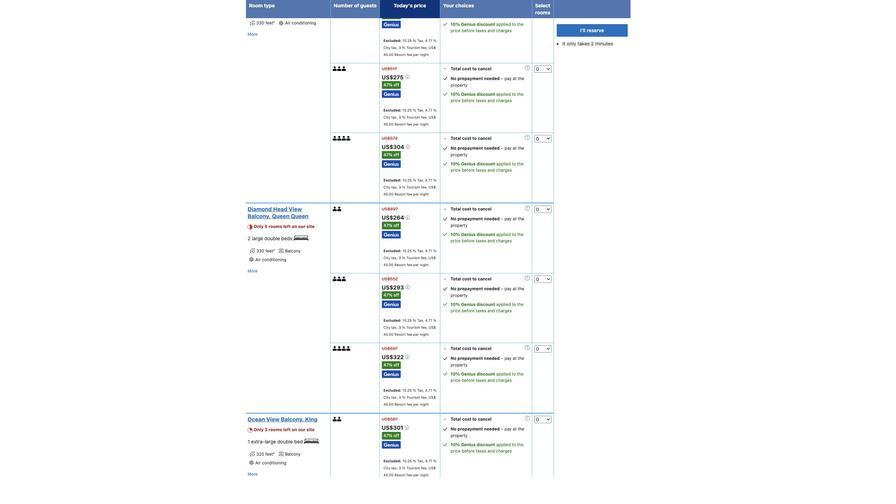 Task type: locate. For each thing, give the bounding box(es) containing it.
cost for us$304
[[463, 136, 472, 141]]

1 vertical spatial 1
[[248, 439, 250, 445]]

us$ for us$293
[[429, 326, 436, 330]]

2 vertical spatial more
[[248, 472, 258, 477]]

applied to the price before taxes and charges for more details on meals and payment options icon related to us$293
[[451, 302, 524, 314]]

tax, for us$322
[[392, 396, 398, 400]]

view
[[289, 206, 302, 212], [267, 417, 280, 423]]

0 vertical spatial extra-
[[251, 8, 265, 14]]

1 10% from the top
[[451, 22, 460, 27]]

off down us$275
[[394, 82, 400, 88]]

%
[[413, 38, 417, 43], [434, 38, 437, 43], [402, 45, 406, 50], [413, 108, 417, 112], [434, 108, 437, 112], [402, 115, 406, 119], [413, 178, 417, 182], [434, 178, 437, 182], [402, 185, 406, 189], [413, 249, 417, 253], [434, 249, 437, 253], [402, 256, 406, 260], [413, 319, 417, 323], [434, 319, 437, 323], [402, 326, 406, 330], [413, 389, 417, 393], [434, 389, 437, 393], [402, 396, 406, 400], [413, 459, 417, 463], [434, 459, 437, 463], [402, 466, 406, 470]]

0 horizontal spatial 2
[[248, 236, 251, 242]]

7 genius from the top
[[462, 443, 476, 448]]

per
[[414, 52, 419, 57], [414, 122, 419, 126], [414, 192, 419, 196], [414, 263, 419, 267], [414, 333, 419, 337], [414, 403, 419, 407], [414, 473, 419, 477]]

king
[[306, 417, 318, 423]]

total cost to cancel for us$304
[[451, 136, 492, 141]]

0 vertical spatial our
[[298, 224, 306, 229]]

0 vertical spatial 330 feet²
[[257, 20, 275, 26]]

1 vertical spatial site
[[307, 427, 315, 433]]

balcony,
[[248, 213, 271, 219], [281, 417, 304, 423]]

balcony down only 3 rooms left on our site
[[285, 452, 301, 457]]

7 and from the top
[[488, 449, 495, 454]]

today's
[[394, 2, 413, 8]]

needed
[[485, 6, 500, 11], [485, 76, 500, 81], [485, 146, 500, 151], [485, 216, 500, 222], [485, 286, 500, 291], [485, 356, 500, 361], [485, 427, 500, 432]]

0 vertical spatial air conditioning
[[285, 20, 316, 26]]

2 our from the top
[[298, 427, 306, 433]]

2 bed from the top
[[294, 439, 303, 445]]

1 10.25 % tax, 4.71 % city tax, 3 % tourism fee, us$ 45.00 resort fee per night from the top
[[384, 38, 437, 57]]

total for us$304
[[451, 136, 461, 141]]

47% off down us$245 at the left of the page
[[384, 12, 400, 18]]

double down 5
[[265, 236, 280, 242]]

us$264
[[382, 214, 406, 221]]

2 47% from the top
[[384, 82, 393, 88]]

genius for first more details on meals and payment options icon from the bottom
[[462, 443, 476, 448]]

1 vertical spatial bed
[[294, 439, 303, 445]]

330 feet² for air conditioning
[[257, 20, 275, 26]]

5 per from the top
[[414, 333, 419, 337]]

night for us$275
[[420, 122, 429, 126]]

1 bed from the top
[[294, 8, 303, 14]]

10.25 for us$245
[[403, 38, 412, 43]]

only
[[254, 224, 264, 229], [254, 427, 264, 433]]

1 vertical spatial only
[[254, 427, 264, 433]]

excluded: up us$552
[[384, 249, 402, 253]]

property for us$275's more details on meals and payment options icon
[[451, 82, 468, 88]]

4 and from the top
[[488, 238, 495, 244]]

7 47% off from the top
[[384, 433, 400, 439]]

excluded: down us$301
[[384, 459, 402, 463]]

night for us$301
[[420, 473, 429, 477]]

4 – from the top
[[501, 216, 504, 222]]

fee
[[407, 52, 413, 57], [407, 122, 413, 126], [407, 192, 413, 196], [407, 263, 413, 267], [407, 333, 413, 337], [407, 403, 413, 407], [407, 473, 413, 477]]

no prepayment needed
[[451, 6, 500, 11], [451, 76, 500, 81], [451, 146, 500, 151], [451, 216, 500, 222], [451, 286, 500, 291], [451, 356, 500, 361], [451, 427, 500, 432]]

rooms down ocean view balcony, king
[[269, 427, 282, 433]]

45.00
[[384, 52, 394, 57], [384, 122, 394, 126], [384, 192, 394, 196], [384, 263, 394, 267], [384, 333, 394, 337], [384, 403, 394, 407], [384, 473, 394, 477]]

cancel for us$304
[[478, 136, 492, 141]]

on up beds
[[292, 224, 297, 229]]

queen down head
[[272, 213, 290, 219]]

47% down us$293 on the left of the page
[[384, 293, 393, 298]]

and
[[488, 28, 495, 33], [488, 98, 495, 103], [488, 168, 495, 173], [488, 238, 495, 244], [488, 308, 495, 314], [488, 378, 495, 383], [488, 449, 495, 454]]

excluded: for us$293
[[384, 319, 402, 323]]

excluded: up us$517
[[384, 38, 402, 43]]

7 47% off. you're getting 47% off the original price due to multiple deals and benefits.. element from the top
[[382, 432, 401, 440]]

• for us$322
[[444, 346, 446, 352]]

queen up only 5 rooms left on our site
[[291, 213, 309, 219]]

rooms
[[536, 9, 551, 15], [269, 224, 282, 229], [269, 427, 282, 433]]

more details on meals and payment options image
[[525, 65, 530, 70], [525, 276, 530, 281], [525, 346, 530, 351], [525, 416, 530, 421]]

us$275
[[382, 74, 405, 80]]

47% off
[[384, 12, 400, 18], [384, 82, 400, 88], [384, 152, 400, 158], [384, 223, 400, 228], [384, 293, 400, 298], [384, 363, 400, 368], [384, 433, 400, 439]]

330 feet² down 2 large double beds
[[257, 248, 275, 254]]

discount for us$322 more details on meals and payment options icon
[[477, 372, 496, 377]]

6 – pay at the property from the top
[[451, 356, 525, 368]]

fee,
[[421, 45, 428, 50], [421, 115, 428, 119], [421, 185, 428, 189], [421, 256, 428, 260], [421, 326, 428, 330], [421, 396, 428, 400], [421, 466, 428, 470]]

6 tourism from the top
[[407, 396, 420, 400]]

1 left type on the top left of page
[[248, 8, 250, 14]]

ocean view balcony, king
[[248, 417, 318, 423]]

1 vertical spatial conditioning
[[262, 257, 287, 262]]

47% off. you're getting 47% off the original price due to multiple deals and benefits.. element
[[382, 11, 401, 19], [382, 81, 401, 89], [382, 151, 401, 159], [382, 222, 401, 230], [382, 292, 401, 299], [382, 362, 401, 369], [382, 432, 401, 440]]

select rooms
[[536, 2, 551, 15]]

tourism for us$293
[[407, 326, 420, 330]]

at
[[513, 6, 517, 11], [513, 76, 517, 81], [513, 146, 517, 151], [513, 216, 517, 222], [513, 286, 517, 291], [513, 356, 517, 361], [513, 427, 517, 432]]

view right head
[[289, 206, 302, 212]]

cancel for us$275
[[478, 66, 492, 71]]

– pay at the property
[[451, 6, 525, 18], [451, 76, 525, 88], [451, 146, 525, 158], [451, 216, 525, 228], [451, 286, 525, 298], [451, 356, 525, 368], [451, 427, 525, 439]]

2 more from the top
[[248, 268, 258, 274]]

0 vertical spatial air
[[285, 20, 291, 26]]

330 feet² down room type
[[257, 20, 275, 26]]

us$ for us$264
[[429, 256, 436, 260]]

site down 'diamond head view balcony, queen queen' link
[[307, 224, 315, 229]]

genius for 2nd more details on meals and payment options image from the top of the page
[[462, 232, 476, 237]]

charges
[[496, 28, 512, 33], [496, 98, 512, 103], [496, 168, 512, 173], [496, 238, 512, 244], [496, 308, 512, 314], [496, 378, 512, 383], [496, 449, 512, 454]]

47% down us$275
[[384, 82, 393, 88]]

off down us$245 at the left of the page
[[394, 12, 400, 18]]

0 vertical spatial large
[[265, 8, 276, 14]]

tax, for us$264
[[392, 256, 398, 260]]

• for us$275
[[444, 66, 446, 71]]

extra-
[[251, 8, 265, 14], [251, 439, 265, 445]]

1 vertical spatial air conditioning
[[256, 257, 287, 262]]

no
[[451, 6, 457, 11], [451, 76, 457, 81], [451, 146, 457, 151], [451, 216, 457, 222], [451, 286, 457, 291], [451, 356, 457, 361], [451, 427, 457, 432]]

10.25
[[403, 38, 412, 43], [403, 108, 412, 112], [403, 178, 412, 182], [403, 249, 412, 253], [403, 319, 412, 323], [403, 389, 412, 393], [403, 459, 412, 463]]

6 47% off from the top
[[384, 363, 400, 368]]

rooms for us$264
[[269, 224, 282, 229]]

more details on meals and payment options image
[[525, 135, 530, 140], [525, 206, 530, 211]]

45.00 for us$264
[[384, 263, 394, 267]]

1 vertical spatial left
[[284, 427, 291, 433]]

0 vertical spatial more
[[248, 32, 258, 37]]

fee, for us$293
[[421, 326, 428, 330]]

330 down room type
[[257, 20, 265, 26]]

1
[[248, 8, 250, 14], [248, 439, 250, 445]]

5 needed from the top
[[485, 286, 500, 291]]

city
[[384, 45, 391, 50], [384, 115, 391, 119], [384, 185, 391, 189], [384, 256, 391, 260], [384, 326, 391, 330], [384, 396, 391, 400], [384, 466, 391, 470]]

our
[[298, 224, 306, 229], [298, 427, 306, 433]]

cancel
[[478, 66, 492, 71], [478, 136, 492, 141], [478, 207, 492, 212], [478, 276, 492, 282], [478, 346, 492, 352], [478, 417, 492, 422]]

5 city from the top
[[384, 326, 391, 330]]

per for us$301
[[414, 473, 419, 477]]

only left 5
[[254, 224, 264, 229]]

property for more details on meals and payment options icon related to us$293
[[451, 293, 468, 298]]

47% off down us$264
[[384, 223, 400, 228]]

•
[[444, 66, 446, 71], [444, 136, 446, 141], [444, 206, 446, 212], [444, 276, 446, 282], [444, 346, 446, 352], [444, 417, 446, 422]]

only 3 rooms left on our site
[[254, 427, 315, 433]]

tax,
[[392, 45, 398, 50], [392, 115, 398, 119], [392, 185, 398, 189], [392, 256, 398, 260], [392, 326, 398, 330], [392, 396, 398, 400], [392, 466, 398, 470]]

us$
[[429, 45, 436, 50], [429, 115, 436, 119], [429, 185, 436, 189], [429, 256, 436, 260], [429, 326, 436, 330], [429, 396, 436, 400], [429, 466, 436, 470]]

resort for us$293
[[395, 333, 406, 337]]

diamond
[[248, 206, 272, 212]]

6 per from the top
[[414, 403, 419, 407]]

bed down only 3 rooms left on our site
[[294, 439, 303, 445]]

1 horizontal spatial view
[[289, 206, 302, 212]]

3 off from the top
[[394, 152, 400, 158]]

1 tax, from the top
[[418, 38, 425, 43]]

1 city from the top
[[384, 45, 391, 50]]

1 horizontal spatial 2
[[592, 41, 594, 47]]

left up beds
[[284, 224, 291, 229]]

0 vertical spatial 1 extra-large double bed
[[248, 8, 304, 14]]

price
[[414, 2, 426, 8], [451, 28, 461, 33], [451, 98, 461, 103], [451, 168, 461, 173], [451, 238, 461, 244], [451, 308, 461, 314], [451, 378, 461, 383], [451, 449, 461, 454]]

1 vertical spatial balcony
[[285, 452, 301, 457]]

1 vertical spatial more link
[[248, 268, 258, 275]]

5 us$ from the top
[[429, 326, 436, 330]]

47% down us$245 at the left of the page
[[384, 12, 393, 18]]

1 1 from the top
[[248, 8, 250, 14]]

off down us$264
[[394, 223, 400, 228]]

type
[[264, 2, 275, 8]]

47% for us$322
[[384, 363, 393, 368]]

night for us$264
[[420, 263, 429, 267]]

3 needed from the top
[[485, 146, 500, 151]]

us$ for us$304
[[429, 185, 436, 189]]

queen
[[272, 213, 290, 219], [291, 213, 309, 219]]

–
[[501, 6, 504, 11], [501, 76, 504, 81], [501, 146, 504, 151], [501, 216, 504, 222], [501, 286, 504, 291], [501, 356, 504, 361], [501, 427, 504, 432]]

47% off. you're getting 47% off the original price due to multiple deals and benefits.. element down the us$322
[[382, 362, 401, 369]]

left down ocean view balcony, king link
[[284, 427, 291, 433]]

6 charges from the top
[[496, 378, 512, 383]]

47% down us$264
[[384, 223, 393, 228]]

47%
[[384, 12, 393, 18], [384, 82, 393, 88], [384, 152, 393, 158], [384, 223, 393, 228], [384, 293, 393, 298], [384, 363, 393, 368], [384, 433, 393, 439]]

tax, for us$304
[[418, 178, 425, 182]]

prepayment for first more details on meals and payment options icon from the bottom
[[458, 427, 483, 432]]

0 vertical spatial more link
[[248, 31, 258, 38]]

5 10% genius discount from the top
[[451, 302, 496, 307]]

4 off from the top
[[394, 223, 400, 228]]

1 horizontal spatial balcony,
[[281, 417, 304, 423]]

guests
[[361, 2, 377, 8]]

off down the us$322
[[394, 363, 400, 368]]

tax, for us$293
[[418, 319, 425, 323]]

rooms down select
[[536, 9, 551, 15]]

3 city from the top
[[384, 185, 391, 189]]

takes
[[578, 41, 590, 47]]

5
[[265, 224, 268, 229]]

1 vertical spatial rooms
[[269, 224, 282, 229]]

large down only 5 rooms left on our site
[[252, 236, 263, 242]]

6 applied from the top
[[497, 372, 511, 377]]

2 large double beds
[[248, 236, 294, 242]]

rooms right 5
[[269, 224, 282, 229]]

feet² down type on the top left of page
[[266, 20, 275, 26]]

rooms for us$301
[[269, 427, 282, 433]]

0 vertical spatial site
[[307, 224, 315, 229]]

off down us$293 on the left of the page
[[394, 293, 400, 298]]

5 45.00 from the top
[[384, 333, 394, 337]]

more link
[[248, 31, 258, 38], [248, 268, 258, 275], [248, 471, 258, 477]]

our down "king" on the left of page
[[298, 427, 306, 433]]

3 10.25 from the top
[[403, 178, 412, 182]]

47% down us$301
[[384, 433, 393, 439]]

1 down ocean
[[248, 439, 250, 445]]

4 excluded: from the top
[[384, 249, 402, 253]]

47% off. you're getting 47% off the original price due to multiple deals and benefits.. element down us$293 on the left of the page
[[382, 292, 401, 299]]

2 resort from the top
[[395, 122, 406, 126]]

0 horizontal spatial balcony,
[[248, 213, 271, 219]]

taxes for first more details on meals and payment options icon from the bottom
[[476, 449, 487, 454]]

double right type on the top left of page
[[278, 8, 293, 14]]

select
[[536, 2, 551, 8]]

4 total cost to cancel from the top
[[451, 276, 492, 282]]

balcony, inside diamond head view balcony, queen queen
[[248, 213, 271, 219]]

3 and from the top
[[488, 168, 495, 173]]

10.25 % tax, 4.71 % city tax, 3 % tourism fee, us$ 45.00 resort fee per night for us$301
[[384, 459, 437, 477]]

6 night from the top
[[420, 403, 429, 407]]

1 vertical spatial more details on meals and payment options image
[[525, 206, 530, 211]]

excluded: up us$497
[[384, 178, 402, 182]]

6 fee, from the top
[[421, 396, 428, 400]]

excluded: up us$572
[[384, 108, 402, 112]]

2 vertical spatial rooms
[[269, 427, 282, 433]]

1 vertical spatial on
[[292, 427, 297, 433]]

6 city from the top
[[384, 396, 391, 400]]

per for us$304
[[414, 192, 419, 196]]

1 us$ from the top
[[429, 45, 436, 50]]

1 vertical spatial 330 feet²
[[257, 248, 275, 254]]

tax, for us$304
[[392, 185, 398, 189]]

us$ for us$322
[[429, 396, 436, 400]]

taxes
[[476, 28, 487, 33], [476, 98, 487, 103], [476, 168, 487, 173], [476, 238, 487, 244], [476, 308, 487, 314], [476, 378, 487, 383], [476, 449, 487, 454]]

us$322
[[382, 354, 406, 361]]

large
[[265, 8, 276, 14], [252, 236, 263, 242], [265, 439, 276, 445]]

before
[[462, 28, 475, 33], [462, 98, 475, 103], [462, 168, 475, 173], [462, 238, 475, 244], [462, 308, 475, 314], [462, 378, 475, 383], [462, 449, 475, 454]]

off for us$304
[[394, 152, 400, 158]]

the
[[518, 6, 525, 11], [518, 22, 524, 27], [518, 76, 525, 81], [518, 92, 524, 97], [518, 146, 525, 151], [518, 161, 524, 167], [518, 216, 525, 222], [518, 232, 524, 237], [518, 286, 525, 291], [518, 302, 524, 307], [518, 356, 525, 361], [518, 372, 524, 377], [518, 427, 525, 432], [518, 443, 524, 448]]

45.00 for us$304
[[384, 192, 394, 196]]

0 vertical spatial on
[[292, 224, 297, 229]]

1 excluded: from the top
[[384, 38, 402, 43]]

2 charges from the top
[[496, 98, 512, 103]]

2 cost from the top
[[463, 136, 472, 141]]

1 vertical spatial extra-
[[251, 439, 265, 445]]

total cost to cancel for us$293
[[451, 276, 492, 282]]

0 horizontal spatial queen
[[272, 213, 290, 219]]

5 prepayment from the top
[[458, 286, 483, 291]]

47% off. you're getting 47% off the original price due to multiple deals and benefits.. element down us$275
[[382, 81, 401, 89]]

balcony
[[285, 248, 301, 254], [285, 452, 301, 457]]

47% off. you're getting 47% off the original price due to multiple deals and benefits.. element down us$245 at the left of the page
[[382, 11, 401, 19]]

number
[[334, 2, 353, 8]]

47% off down us$293 on the left of the page
[[384, 293, 400, 298]]

2 330 feet² from the top
[[257, 248, 275, 254]]

excluded: up us$567
[[384, 389, 402, 393]]

minutes
[[596, 41, 614, 47]]

47% off for us$304
[[384, 152, 400, 158]]

2 right takes
[[592, 41, 594, 47]]

0 vertical spatial view
[[289, 206, 302, 212]]

47% off. you're getting 47% off the original price due to multiple deals and benefits.. element for us$293
[[382, 292, 401, 299]]

taxes for 2nd more details on meals and payment options image from the top of the page
[[476, 238, 487, 244]]

5 • from the top
[[444, 346, 446, 352]]

6 – from the top
[[501, 356, 504, 361]]

off down us$301
[[394, 433, 400, 439]]

4 genius from the top
[[462, 232, 476, 237]]

4.71 for us$264
[[426, 249, 433, 253]]

• for us$293
[[444, 276, 446, 282]]

47% off. you're getting 47% off the original price due to multiple deals and benefits.. element down the us$304
[[382, 151, 401, 159]]

2 down diamond
[[248, 236, 251, 242]]

3 10% from the top
[[451, 161, 460, 167]]

4 4.71 from the top
[[426, 249, 433, 253]]

site down "king" on the left of page
[[307, 427, 315, 433]]

tourism for us$322
[[407, 396, 420, 400]]

applied for us$275's more details on meals and payment options icon
[[497, 92, 511, 97]]

1 horizontal spatial queen
[[291, 213, 309, 219]]

0 vertical spatial 330
[[257, 20, 265, 26]]

1 vertical spatial air
[[256, 257, 261, 262]]

47% down the us$322
[[384, 363, 393, 368]]

2
[[592, 41, 594, 47], [248, 236, 251, 242]]

0 vertical spatial left
[[284, 224, 291, 229]]

on for view
[[292, 224, 297, 229]]

us$ for us$245
[[429, 45, 436, 50]]

0 vertical spatial feet²
[[266, 20, 275, 26]]

property
[[451, 13, 468, 18], [451, 82, 468, 88], [451, 152, 468, 158], [451, 223, 468, 228], [451, 293, 468, 298], [451, 363, 468, 368], [451, 433, 468, 439]]

us$ for us$275
[[429, 115, 436, 119]]

air
[[285, 20, 291, 26], [256, 257, 261, 262], [256, 461, 261, 466]]

3 applied from the top
[[497, 161, 511, 167]]

2 vertical spatial conditioning
[[262, 461, 287, 466]]

1 vertical spatial feet²
[[266, 248, 275, 254]]

on down ocean view balcony, king link
[[292, 427, 297, 433]]

total cost to cancel
[[451, 66, 492, 71], [451, 136, 492, 141], [451, 207, 492, 212], [451, 276, 492, 282], [451, 346, 492, 352], [451, 417, 492, 422]]

on
[[292, 224, 297, 229], [292, 427, 297, 433]]

47% off. you're getting 47% off the original price due to multiple deals and benefits.. element down us$264
[[382, 222, 401, 230]]

us$301
[[382, 425, 405, 431]]

47% off. you're getting 47% off the original price due to multiple deals and benefits.. element down us$301
[[382, 432, 401, 440]]

7 fee, from the top
[[421, 466, 428, 470]]

cancel for us$293
[[478, 276, 492, 282]]

applied
[[497, 22, 511, 27], [497, 92, 511, 97], [497, 161, 511, 167], [497, 232, 511, 237], [497, 302, 511, 307], [497, 372, 511, 377], [497, 443, 511, 448]]

2 vertical spatial feet²
[[266, 452, 275, 457]]

applied to the price before taxes and charges
[[451, 22, 524, 33], [451, 92, 524, 103], [451, 161, 524, 173], [451, 232, 524, 244], [451, 302, 524, 314], [451, 372, 524, 383], [451, 443, 524, 454]]

genius
[[462, 22, 476, 27], [462, 92, 476, 97], [462, 161, 476, 167], [462, 232, 476, 237], [462, 302, 476, 307], [462, 372, 476, 377], [462, 443, 476, 448]]

2 vertical spatial large
[[265, 439, 276, 445]]

our down 'diamond head view balcony, queen queen' link
[[298, 224, 306, 229]]

large up 320 feet²
[[265, 439, 276, 445]]

tourism
[[407, 45, 420, 50], [407, 115, 420, 119], [407, 185, 420, 189], [407, 256, 420, 260], [407, 326, 420, 330], [407, 396, 420, 400], [407, 466, 420, 470]]

night for us$293
[[420, 333, 429, 337]]

fee for us$264
[[407, 263, 413, 267]]

tax, for us$301
[[418, 459, 425, 463]]

1 vertical spatial more
[[248, 268, 258, 274]]

0 vertical spatial rooms
[[536, 9, 551, 15]]

7 tax, from the top
[[392, 466, 398, 470]]

5 47% off from the top
[[384, 293, 400, 298]]

to
[[512, 22, 516, 27], [473, 66, 477, 71], [512, 92, 516, 97], [473, 136, 477, 141], [512, 161, 516, 167], [473, 207, 477, 212], [512, 232, 516, 237], [473, 276, 477, 282], [512, 302, 516, 307], [473, 346, 477, 352], [512, 372, 516, 377], [473, 417, 477, 422], [512, 443, 516, 448]]

47% off down the us$322
[[384, 363, 400, 368]]

0 vertical spatial bed
[[294, 8, 303, 14]]

5 resort from the top
[[395, 333, 406, 337]]

4 night from the top
[[420, 263, 429, 267]]

4 no prepayment needed from the top
[[451, 216, 500, 222]]

discount for more details on meals and payment options icon related to us$293
[[477, 302, 496, 307]]

10% genius discount
[[451, 22, 496, 27], [451, 92, 496, 97], [451, 161, 496, 167], [451, 232, 496, 237], [451, 302, 496, 307], [451, 372, 496, 377], [451, 443, 496, 448]]

0 vertical spatial double
[[278, 8, 293, 14]]

5 47% from the top
[[384, 293, 393, 298]]

1 vertical spatial 1 extra-large double bed
[[248, 439, 304, 445]]

47% off. you're getting 47% off the original price due to multiple deals and benefits.. element for us$304
[[382, 151, 401, 159]]

3 47% from the top
[[384, 152, 393, 158]]

only 5 rooms left on our site
[[254, 224, 315, 229]]

excluded: up us$607
[[384, 319, 402, 323]]

occupancy image
[[333, 0, 338, 1], [333, 66, 338, 71], [333, 136, 338, 141], [342, 136, 347, 141], [338, 207, 342, 211], [347, 347, 351, 351]]

balcony, up only 3 rooms left on our site
[[281, 417, 304, 423]]

4 fee from the top
[[407, 263, 413, 267]]

occupancy image
[[338, 0, 342, 1], [338, 66, 342, 71], [342, 66, 347, 71], [338, 136, 342, 141], [347, 136, 351, 141], [333, 207, 338, 211], [333, 277, 338, 281], [338, 277, 342, 281], [342, 277, 347, 281], [333, 347, 338, 351], [338, 347, 342, 351], [342, 347, 347, 351], [333, 417, 338, 422], [338, 417, 342, 422]]

5 tax, from the top
[[418, 319, 425, 323]]

applied for first more details on meals and payment options icon from the bottom
[[497, 443, 511, 448]]

discount for us$275's more details on meals and payment options icon
[[477, 92, 496, 97]]

2 genius from the top
[[462, 92, 476, 97]]

2 vertical spatial more link
[[248, 471, 258, 477]]

47% off. you're getting 47% off the original price due to multiple deals and benefits.. element for us$245
[[382, 11, 401, 19]]

applied to the price before taxes and charges for 2nd more details on meals and payment options image from the bottom
[[451, 161, 524, 173]]

excluded:
[[384, 38, 402, 43], [384, 108, 402, 112], [384, 178, 402, 182], [384, 249, 402, 253], [384, 319, 402, 323], [384, 389, 402, 393], [384, 459, 402, 463]]

7 at from the top
[[513, 427, 517, 432]]

feet² for head
[[266, 248, 275, 254]]

bed right type on the top left of page
[[294, 8, 303, 14]]

47% down the us$304
[[384, 152, 393, 158]]

0 horizontal spatial view
[[267, 417, 280, 423]]

us$517
[[382, 66, 397, 71]]

1 vertical spatial view
[[267, 417, 280, 423]]

1 extra-large double bed
[[248, 8, 304, 14], [248, 439, 304, 445]]

2 before from the top
[[462, 98, 475, 103]]

0 vertical spatial more details on meals and payment options image
[[525, 135, 530, 140]]

2 tax, from the top
[[418, 108, 425, 112]]

prepayment
[[458, 6, 483, 11], [458, 76, 483, 81], [458, 146, 483, 151], [458, 216, 483, 222], [458, 286, 483, 291], [458, 356, 483, 361], [458, 427, 483, 432]]

2 vertical spatial air conditioning
[[256, 461, 287, 466]]

resort
[[395, 52, 406, 57], [395, 122, 406, 126], [395, 192, 406, 196], [395, 263, 406, 267], [395, 333, 406, 337], [395, 403, 406, 407], [395, 473, 406, 477]]

balcony down beds
[[285, 248, 301, 254]]

7 10% genius discount from the top
[[451, 443, 496, 448]]

330 down 2 large double beds
[[257, 248, 265, 254]]

10% genius discount for 2nd more details on meals and payment options image from the bottom
[[451, 161, 496, 167]]

0 vertical spatial 1
[[248, 8, 250, 14]]

5 total from the top
[[451, 346, 461, 352]]

total
[[451, 66, 461, 71], [451, 136, 461, 141], [451, 207, 461, 212], [451, 276, 461, 282], [451, 346, 461, 352], [451, 417, 461, 422]]

2 site from the top
[[307, 427, 315, 433]]

10% genius discount for us$275's more details on meals and payment options icon
[[451, 92, 496, 97]]

6 genius from the top
[[462, 372, 476, 377]]

balcony, down diamond
[[248, 213, 271, 219]]

0 vertical spatial balcony
[[285, 248, 301, 254]]

view up only 3 rooms left on our site
[[267, 417, 280, 423]]

47% off down the us$304
[[384, 152, 400, 158]]

330
[[257, 20, 265, 26], [257, 248, 265, 254]]

4 10.25 % tax, 4.71 % city tax, 3 % tourism fee, us$ 45.00 resort fee per night from the top
[[384, 249, 437, 267]]

double down only 3 rooms left on our site
[[278, 439, 293, 445]]

1 cancel from the top
[[478, 66, 492, 71]]

more details on meals and payment options image for us$293
[[525, 276, 530, 281]]

us$293
[[382, 284, 406, 291]]

1 vertical spatial 330
[[257, 248, 265, 254]]

2 left from the top
[[284, 427, 291, 433]]

resort for us$264
[[395, 263, 406, 267]]

left
[[284, 224, 291, 229], [284, 427, 291, 433]]

feet² right '320'
[[266, 452, 275, 457]]

our for balcony,
[[298, 427, 306, 433]]

2 10.25 from the top
[[403, 108, 412, 112]]

large right room
[[265, 8, 276, 14]]

2 more link from the top
[[248, 268, 258, 275]]

47% off down us$301
[[384, 433, 400, 439]]

conditioning
[[292, 20, 316, 26], [262, 257, 287, 262], [262, 461, 287, 466]]

tax, for us$301
[[392, 466, 398, 470]]

city for us$245
[[384, 45, 391, 50]]

7 fee from the top
[[407, 473, 413, 477]]

2 vertical spatial air
[[256, 461, 261, 466]]

0 vertical spatial balcony,
[[248, 213, 271, 219]]

2 us$ from the top
[[429, 115, 436, 119]]

6 resort from the top
[[395, 403, 406, 407]]

10% genius discount for first more details on meals and payment options icon from the bottom
[[451, 443, 496, 448]]

off down the us$304
[[394, 152, 400, 158]]

4 at from the top
[[513, 216, 517, 222]]

i'll reserve
[[581, 27, 605, 33]]

feet² down 2 large double beds
[[266, 248, 275, 254]]

more
[[248, 32, 258, 37], [248, 268, 258, 274], [248, 472, 258, 477]]

1 vertical spatial our
[[298, 427, 306, 433]]

more link for ocean view balcony, king
[[248, 471, 258, 477]]

47% off down us$275
[[384, 82, 400, 88]]

only down ocean
[[254, 427, 264, 433]]

47% for us$293
[[384, 293, 393, 298]]

6 applied to the price before taxes and charges from the top
[[451, 372, 524, 383]]

0 vertical spatial only
[[254, 224, 264, 229]]

7 resort from the top
[[395, 473, 406, 477]]

1 more details on meals and payment options image from the top
[[525, 135, 530, 140]]

bed
[[294, 8, 303, 14], [294, 439, 303, 445]]

4 • from the top
[[444, 276, 446, 282]]

cost
[[463, 66, 472, 71], [463, 136, 472, 141], [463, 207, 472, 212], [463, 276, 472, 282], [463, 346, 472, 352], [463, 417, 472, 422]]

10.25 for us$293
[[403, 319, 412, 323]]

1 vertical spatial double
[[265, 236, 280, 242]]

feet²
[[266, 20, 275, 26], [266, 248, 275, 254], [266, 452, 275, 457]]

3 for us$293
[[399, 326, 401, 330]]

night
[[420, 52, 429, 57], [420, 122, 429, 126], [420, 192, 429, 196], [420, 263, 429, 267], [420, 333, 429, 337], [420, 403, 429, 407], [420, 473, 429, 477]]

10%
[[451, 22, 460, 27], [451, 92, 460, 97], [451, 161, 460, 167], [451, 232, 460, 237], [451, 302, 460, 307], [451, 372, 460, 377], [451, 443, 460, 448]]

1 on from the top
[[292, 224, 297, 229]]



Task type: vqa. For each thing, say whether or not it's contained in the screenshot.
No for 1st More details on meals and payment options icon from the bottom
yes



Task type: describe. For each thing, give the bounding box(es) containing it.
10.25 for us$304
[[403, 178, 412, 182]]

genius for more details on meals and payment options icon related to us$293
[[462, 302, 476, 307]]

us$ for us$301
[[429, 466, 436, 470]]

3 total cost to cancel from the top
[[451, 207, 492, 212]]

1 more from the top
[[248, 32, 258, 37]]

1 property from the top
[[451, 13, 468, 18]]

prepayment for us$275's more details on meals and payment options icon
[[458, 76, 483, 81]]

3 cancel from the top
[[478, 207, 492, 212]]

ocean view balcony, king link
[[248, 416, 327, 423]]

total for us$293
[[451, 276, 461, 282]]

6 before from the top
[[462, 378, 475, 383]]

47% off. you're getting 47% off the original price due to multiple deals and benefits.. element for us$264
[[382, 222, 401, 230]]

city for us$264
[[384, 256, 391, 260]]

total cost to cancel for us$275
[[451, 66, 492, 71]]

– pay at the property for us$322 more details on meals and payment options icon
[[451, 356, 525, 368]]

2 queen from the left
[[291, 213, 309, 219]]

330 for balcony
[[257, 248, 265, 254]]

fee for us$322
[[407, 403, 413, 407]]

fee for us$301
[[407, 473, 413, 477]]

1 prepayment from the top
[[458, 6, 483, 11]]

10.25 % tax, 4.71 % city tax, 3 % tourism fee, us$ 45.00 resort fee per night for us$322
[[384, 389, 437, 407]]

2 1 extra-large double bed from the top
[[248, 439, 304, 445]]

fee, for us$264
[[421, 256, 428, 260]]

us$572
[[382, 136, 398, 141]]

it
[[563, 41, 566, 47]]

320
[[257, 452, 264, 457]]

total cost to cancel for us$322
[[451, 346, 492, 352]]

5 no prepayment needed from the top
[[451, 286, 500, 291]]

2 vertical spatial double
[[278, 439, 293, 445]]

diamond head view balcony, queen queen link
[[248, 206, 327, 220]]

3 pay from the top
[[505, 146, 512, 151]]

resort for us$322
[[395, 403, 406, 407]]

5 10% from the top
[[451, 302, 460, 307]]

off for us$293
[[394, 293, 400, 298]]

1 more link from the top
[[248, 31, 258, 38]]

4 pay from the top
[[505, 216, 512, 222]]

left for balcony,
[[284, 427, 291, 433]]

fee, for us$322
[[421, 396, 428, 400]]

off for us$322
[[394, 363, 400, 368]]

discount for 2nd more details on meals and payment options image from the top of the page
[[477, 232, 496, 237]]

6 10% from the top
[[451, 372, 460, 377]]

property for first more details on meals and payment options icon from the bottom
[[451, 433, 468, 439]]

cost for us$293
[[463, 276, 472, 282]]

1 applied from the top
[[497, 22, 511, 27]]

10.25 % tax, 4.71 % city tax, 3 % tourism fee, us$ 45.00 resort fee per night for us$245
[[384, 38, 437, 57]]

1 feet² from the top
[[266, 20, 275, 26]]

47% off for us$275
[[384, 82, 400, 88]]

head
[[273, 206, 288, 212]]

night for us$304
[[420, 192, 429, 196]]

only for diamond head view balcony, queen queen
[[254, 224, 264, 229]]

1 no from the top
[[451, 6, 457, 11]]

of
[[354, 2, 359, 8]]

more link for diamond head view balcony, queen queen
[[248, 268, 258, 275]]

6 cost from the top
[[463, 417, 472, 422]]

1 – from the top
[[501, 6, 504, 11]]

excluded: for us$301
[[384, 459, 402, 463]]

10.25 for us$275
[[403, 108, 412, 112]]

45.00 for us$301
[[384, 473, 394, 477]]

per for us$322
[[414, 403, 419, 407]]

cost for us$275
[[463, 66, 472, 71]]

3 charges from the top
[[496, 168, 512, 173]]

10.25 % tax, 4.71 % city tax, 3 % tourism fee, us$ 45.00 resort fee per night for us$293
[[384, 319, 437, 337]]

1 taxes from the top
[[476, 28, 487, 33]]

0 vertical spatial conditioning
[[292, 20, 316, 26]]

room type
[[249, 2, 275, 8]]

air for head
[[256, 257, 261, 262]]

1 discount from the top
[[477, 22, 496, 27]]

6 no prepayment needed from the top
[[451, 356, 500, 361]]

your choices
[[444, 2, 474, 8]]

4 no from the top
[[451, 216, 457, 222]]

conditioning for balcony,
[[262, 461, 287, 466]]

1 10% genius discount from the top
[[451, 22, 496, 27]]

view inside diamond head view balcony, queen queen
[[289, 206, 302, 212]]

1 genius from the top
[[462, 22, 476, 27]]

resort for us$301
[[395, 473, 406, 477]]

us$497
[[382, 207, 398, 212]]

taxes for 2nd more details on meals and payment options image from the bottom
[[476, 168, 487, 173]]

night for us$322
[[420, 403, 429, 407]]

1 extra- from the top
[[251, 8, 265, 14]]

5 – from the top
[[501, 286, 504, 291]]

6 • from the top
[[444, 417, 446, 422]]

2 1 from the top
[[248, 439, 250, 445]]

room
[[249, 2, 263, 8]]

45.00 for us$245
[[384, 52, 394, 57]]

tax, for us$275
[[418, 108, 425, 112]]

6 no from the top
[[451, 356, 457, 361]]

5 no from the top
[[451, 286, 457, 291]]

today's price
[[394, 2, 426, 8]]

7 no from the top
[[451, 427, 457, 432]]

2 and from the top
[[488, 98, 495, 103]]

6 pay from the top
[[505, 356, 512, 361]]

us$567
[[382, 417, 398, 422]]

excluded: for us$322
[[384, 389, 402, 393]]

off for us$264
[[394, 223, 400, 228]]

2 no from the top
[[451, 76, 457, 81]]

4 more details on meals and payment options image from the top
[[525, 416, 530, 421]]

excluded: for us$264
[[384, 249, 402, 253]]

1 before from the top
[[462, 28, 475, 33]]

applied for us$322 more details on meals and payment options icon
[[497, 372, 511, 377]]

0 vertical spatial 2
[[592, 41, 594, 47]]

1 queen from the left
[[272, 213, 290, 219]]

i'll reserve button
[[557, 24, 628, 37]]

per for us$264
[[414, 263, 419, 267]]

7 10% from the top
[[451, 443, 460, 448]]

1 vertical spatial balcony,
[[281, 417, 304, 423]]

2 – from the top
[[501, 76, 504, 81]]

taxes for us$322 more details on meals and payment options icon
[[476, 378, 487, 383]]

5 pay from the top
[[505, 286, 512, 291]]

us$304
[[382, 144, 406, 150]]

1 applied to the price before taxes and charges from the top
[[451, 22, 524, 33]]

beds
[[281, 236, 293, 242]]

6 total cost to cancel from the top
[[451, 417, 492, 422]]

7 before from the top
[[462, 449, 475, 454]]

4 before from the top
[[462, 238, 475, 244]]

2 extra- from the top
[[251, 439, 265, 445]]

47% off. you're getting 47% off the original price due to multiple deals and benefits.. element for us$275
[[382, 81, 401, 89]]

prepayment for us$322 more details on meals and payment options icon
[[458, 356, 483, 361]]

number of guests
[[334, 2, 377, 8]]

47% for us$304
[[384, 152, 393, 158]]

45.00 for us$322
[[384, 403, 394, 407]]

applied to the price before taxes and charges for 2nd more details on meals and payment options image from the top of the page
[[451, 232, 524, 244]]

10.25 for us$301
[[403, 459, 412, 463]]

your
[[444, 2, 455, 8]]

4 10% from the top
[[451, 232, 460, 237]]

it only takes 2 minutes
[[563, 41, 614, 47]]

2 at from the top
[[513, 76, 517, 81]]

1 vertical spatial 2
[[248, 236, 251, 242]]

fee, for us$245
[[421, 45, 428, 50]]

2 pay from the top
[[505, 76, 512, 81]]

3 at from the top
[[513, 146, 517, 151]]

air for view
[[256, 461, 261, 466]]

5 and from the top
[[488, 308, 495, 314]]

3 • from the top
[[444, 206, 446, 212]]

cancel for us$322
[[478, 346, 492, 352]]

4 needed from the top
[[485, 216, 500, 222]]

10.25 for us$322
[[403, 389, 412, 393]]

1 and from the top
[[488, 28, 495, 33]]

3 before from the top
[[462, 168, 475, 173]]

tax, for us$293
[[392, 326, 398, 330]]

7 needed from the top
[[485, 427, 500, 432]]

47% off for us$293
[[384, 293, 400, 298]]

city for us$301
[[384, 466, 391, 470]]

1 1 extra-large double bed from the top
[[248, 8, 304, 14]]

ocean
[[248, 417, 265, 423]]

tourism for us$245
[[407, 45, 420, 50]]

1 no prepayment needed from the top
[[451, 6, 500, 11]]

discount for 2nd more details on meals and payment options image from the bottom
[[477, 161, 496, 167]]

choices
[[456, 2, 474, 8]]

applied for 2nd more details on meals and payment options image from the top of the page
[[497, 232, 511, 237]]

3 total from the top
[[451, 207, 461, 212]]

5 at from the top
[[513, 286, 517, 291]]

2 needed from the top
[[485, 76, 500, 81]]

us$245
[[382, 4, 406, 10]]

6 at from the top
[[513, 356, 517, 361]]

only
[[567, 41, 577, 47]]

rooms inside select rooms
[[536, 9, 551, 15]]

5 before from the top
[[462, 308, 475, 314]]

3 cost from the top
[[463, 207, 472, 212]]

genius for 2nd more details on meals and payment options image from the bottom
[[462, 161, 476, 167]]

5 charges from the top
[[496, 308, 512, 314]]

fee, for us$275
[[421, 115, 428, 119]]

excluded: for us$275
[[384, 108, 402, 112]]

– pay at the property for 2nd more details on meals and payment options image from the bottom
[[451, 146, 525, 158]]

320 feet²
[[257, 452, 275, 457]]

3 no from the top
[[451, 146, 457, 151]]

7 pay from the top
[[505, 427, 512, 432]]

excluded: for us$304
[[384, 178, 402, 182]]

6 total from the top
[[451, 417, 461, 422]]

7 no prepayment needed from the top
[[451, 427, 500, 432]]

3 – from the top
[[501, 146, 504, 151]]

3 for us$245
[[399, 45, 401, 50]]

2 no prepayment needed from the top
[[451, 76, 500, 81]]

330 for air conditioning
[[257, 20, 265, 26]]

diamond head view balcony, queen queen
[[248, 206, 309, 219]]

4 charges from the top
[[496, 238, 512, 244]]

applied to the price before taxes and charges for us$275's more details on meals and payment options icon
[[451, 92, 524, 103]]

prepayment for more details on meals and payment options icon related to us$293
[[458, 286, 483, 291]]

4.71 for us$293
[[426, 319, 433, 323]]

balcony for view
[[285, 248, 301, 254]]

1 vertical spatial large
[[252, 236, 263, 242]]

only for ocean view balcony, king
[[254, 427, 264, 433]]

6 cancel from the top
[[478, 417, 492, 422]]

1 – pay at the property from the top
[[451, 6, 525, 18]]

10.25 % tax, 4.71 % city tax, 3 % tourism fee, us$ 45.00 resort fee per night for us$275
[[384, 108, 437, 126]]

2 more details on meals and payment options image from the top
[[525, 206, 530, 211]]

1 at from the top
[[513, 6, 517, 11]]

prepayment for 2nd more details on meals and payment options image from the bottom
[[458, 146, 483, 151]]

6 and from the top
[[488, 378, 495, 383]]

us$552
[[382, 276, 398, 282]]

6 needed from the top
[[485, 356, 500, 361]]

3 no prepayment needed from the top
[[451, 146, 500, 151]]

total for us$322
[[451, 346, 461, 352]]

discount for first more details on meals and payment options icon from the bottom
[[477, 443, 496, 448]]

3 for us$304
[[399, 185, 401, 189]]

applied for more details on meals and payment options icon related to us$293
[[497, 302, 511, 307]]

us$607
[[382, 346, 398, 352]]

45.00 for us$275
[[384, 122, 394, 126]]

site for ocean view balcony, king
[[307, 427, 315, 433]]

1 needed from the top
[[485, 6, 500, 11]]

air conditioning for view
[[256, 257, 287, 262]]

tourism for us$264
[[407, 256, 420, 260]]

7 – from the top
[[501, 427, 504, 432]]

1 pay from the top
[[505, 6, 512, 11]]

4.71 for us$275
[[426, 108, 433, 112]]



